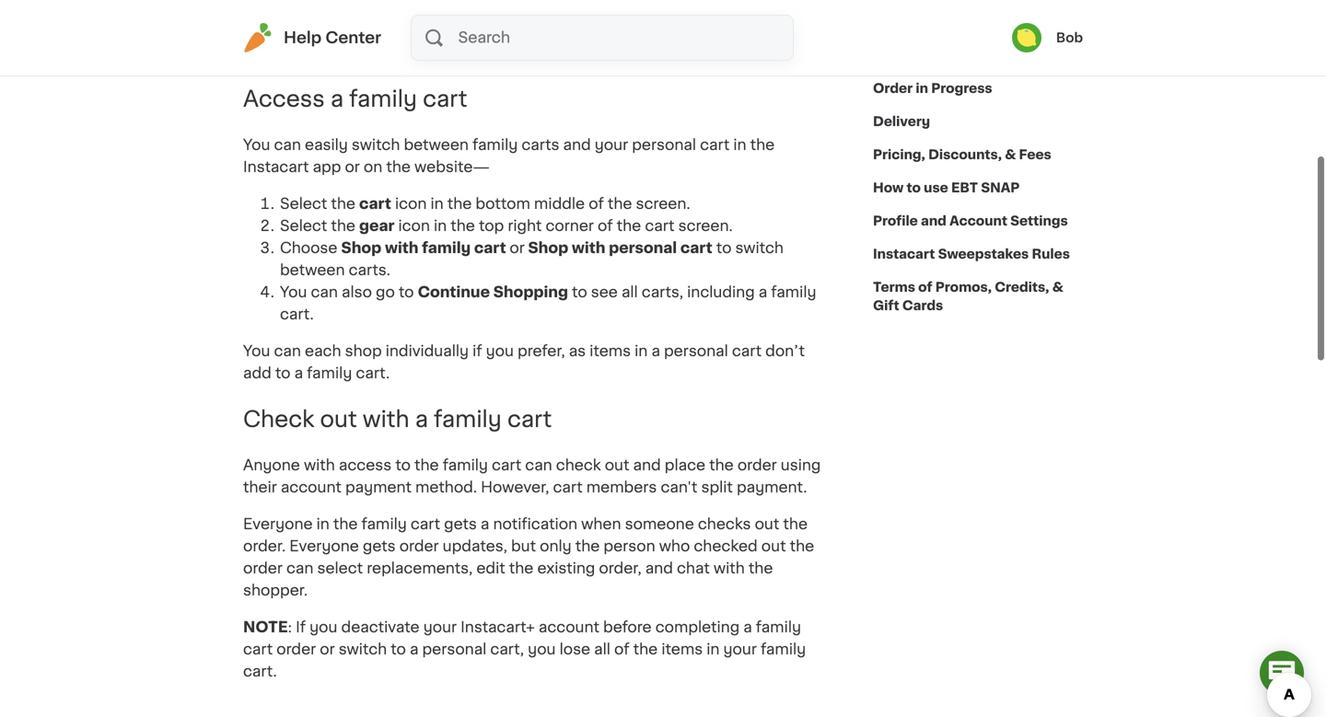 Task type: locate. For each thing, give the bounding box(es) containing it.
0 horizontal spatial items
[[590, 344, 631, 359]]

a up updates, on the left of page
[[481, 517, 490, 532]]

before
[[603, 620, 652, 635]]

cart. inside the you can each shop individually if you prefer, as items in a personal cart don't add to a family cart.
[[356, 366, 390, 381]]

you
[[243, 138, 270, 152], [280, 285, 307, 300], [243, 344, 270, 359]]

shop up carts.
[[341, 241, 382, 256]]

2 vertical spatial instacart
[[873, 248, 936, 261]]

account
[[950, 215, 1008, 228]]

can inside the you can each shop individually if you prefer, as items in a personal cart don't add to a family cart.
[[274, 344, 301, 359]]

0 horizontal spatial gets
[[363, 539, 396, 554]]

log
[[750, 2, 773, 16]]

select for accept
[[588, 2, 635, 16]]

1 vertical spatial don't
[[766, 344, 805, 359]]

0 vertical spatial switch
[[352, 138, 400, 152]]

of up corner
[[589, 197, 604, 211]]

if down cart?
[[571, 24, 581, 38]]

select right cart?
[[588, 2, 635, 16]]

don't
[[616, 24, 656, 38], [766, 344, 805, 359]]

and inside you can easily switch between family carts and your personal cart in the instacart app or on the website—
[[563, 138, 591, 152]]

0 vertical spatial all
[[622, 285, 638, 300]]

all right see
[[622, 285, 638, 300]]

can
[[274, 138, 301, 152], [311, 285, 338, 300], [274, 344, 301, 359], [525, 458, 553, 473], [287, 561, 314, 576]]

or
[[340, 2, 355, 16], [415, 24, 430, 38], [345, 160, 360, 175], [510, 241, 525, 256], [320, 642, 335, 657]]

to right add
[[275, 366, 291, 381]]

of down before
[[615, 642, 630, 657]]

order down order.
[[243, 561, 283, 576]]

select down app
[[280, 197, 327, 211]]

you can also go to continue shopping
[[280, 285, 568, 300]]

0 vertical spatial if
[[571, 24, 581, 38]]

order in progress
[[873, 82, 993, 95]]

1 horizontal spatial all
[[622, 285, 638, 300]]

family inside to see all carts, including a family cart.
[[771, 285, 817, 300]]

you down access
[[243, 138, 270, 152]]

in inside : if you deactivate your instacart+ account before completing a family cart order or switch to a personal cart, you lose all of the items in your family cart.
[[707, 642, 720, 657]]

gift down terms
[[873, 299, 900, 312]]

order left the using
[[738, 458, 777, 473]]

cart inside : if you deactivate your instacart+ account before completing a family cart order or switch to a personal cart, you lose all of the items in your family cart.
[[243, 642, 273, 657]]

payments
[[873, 16, 942, 29]]

cart.
[[432, 46, 466, 60], [280, 307, 314, 322], [356, 366, 390, 381], [243, 665, 277, 679]]

right
[[508, 219, 542, 234]]

completing
[[656, 620, 740, 635]]

and right carts at top left
[[563, 138, 591, 152]]

0 horizontal spatial invite
[[392, 2, 432, 16]]

the inside : if you deactivate your instacart+ account before completing a family cart order or switch to a personal cart, you lose all of the items in your family cart.
[[634, 642, 658, 657]]

0 horizontal spatial shop
[[341, 241, 382, 256]]

account down text
[[350, 24, 411, 38]]

account up lose
[[539, 620, 600, 635]]

out up access
[[320, 409, 357, 431]]

everyone up select
[[290, 539, 359, 554]]

2 vertical spatial switch
[[339, 642, 387, 657]]

to inside : if you deactivate your instacart+ account before completing a family cart order or switch to a personal cart, you lose all of the items in your family cart.
[[391, 642, 406, 657]]

1 payment from the left
[[345, 480, 412, 495]]

to inside the anyone with access to the family cart can check out and place the order using their account payment method. however, cart members can't split payment
[[396, 458, 411, 473]]

and up members
[[633, 458, 661, 473]]

using
[[781, 458, 821, 473]]

a down individually
[[415, 409, 428, 431]]

you inside the you can each shop individually if you prefer, as items in a personal cart don't add to a family cart.
[[243, 344, 270, 359]]

you up add
[[243, 344, 270, 359]]

1 horizontal spatial items
[[662, 642, 703, 657]]

:
[[288, 620, 292, 635]]

order down if
[[277, 642, 316, 657]]

1 horizontal spatial if
[[571, 24, 581, 38]]

can up however,
[[525, 458, 553, 473]]

&
[[1005, 148, 1016, 161], [1053, 281, 1064, 294]]

access
[[243, 88, 325, 110]]

to right log
[[793, 2, 809, 16]]

profile and account settings
[[873, 215, 1068, 228]]

cart. inside : if you deactivate your instacart+ account before completing a family cart order or switch to a personal cart, you lose all of the items in your family cart.
[[243, 665, 277, 679]]

can left also
[[311, 285, 338, 300]]

person
[[604, 539, 656, 554]]

a down deactivate
[[410, 642, 419, 657]]

and down use
[[921, 215, 947, 228]]

to inside , log in to your instacart account or create an account if you don't already have one, and start shopping the family cart.
[[793, 2, 809, 16]]

don't inside , log in to your instacart account or create an account if you don't already have one, and start shopping the family cart.
[[616, 24, 656, 38]]

& down the "rules"
[[1053, 281, 1064, 294]]

you for you can each shop individually if you prefer, as items in a personal cart don't add to a family cart.
[[243, 344, 270, 359]]

: if you deactivate your instacart+ account before completing a family cart order or switch to a personal cart, you lose all of the items in your family cart.
[[243, 620, 806, 679]]

1 horizontal spatial &
[[1053, 281, 1064, 294]]

order,
[[599, 561, 642, 576]]

1 vertical spatial cards
[[903, 299, 944, 312]]

out up members
[[605, 458, 630, 473]]

can for each
[[274, 344, 301, 359]]

you down choose
[[280, 285, 307, 300]]

items
[[590, 344, 631, 359], [662, 642, 703, 657]]

delivery
[[873, 115, 931, 128]]

instacart up shopping
[[280, 24, 346, 38]]

bob
[[1057, 31, 1083, 44]]

0 vertical spatial gets
[[444, 517, 477, 532]]

1 vertical spatial items
[[662, 642, 703, 657]]

each
[[305, 344, 341, 359]]

0 vertical spatial items
[[590, 344, 631, 359]]

1 horizontal spatial invite
[[699, 2, 742, 16]]

delivery link
[[873, 105, 931, 138]]

1 invite from the left
[[392, 2, 432, 16]]

0 horizontal spatial all
[[594, 642, 611, 657]]

order
[[738, 458, 777, 473], [400, 539, 439, 554], [243, 561, 283, 576], [277, 642, 316, 657]]

1 vertical spatial between
[[280, 263, 345, 278]]

if inside the you can each shop individually if you prefer, as items in a personal cart don't add to a family cart.
[[473, 344, 482, 359]]

an
[[275, 2, 293, 16], [485, 24, 503, 38]]

switch down deactivate
[[339, 642, 387, 657]]

0 horizontal spatial cards
[[903, 299, 944, 312]]

members
[[587, 480, 657, 495]]

how
[[873, 182, 904, 194]]

1 vertical spatial all
[[594, 642, 611, 657]]

icon down website— at the top left of page
[[395, 197, 427, 211]]

order inside : if you deactivate your instacart+ account before completing a family cart order or switch to a personal cart, you lose all of the items in your family cart.
[[277, 642, 316, 657]]

1 vertical spatial &
[[1053, 281, 1064, 294]]

to down deactivate
[[391, 642, 406, 657]]

on
[[364, 160, 383, 175]]

gift left user avatar
[[974, 16, 1000, 29]]

and
[[945, 16, 971, 29], [793, 24, 820, 38], [563, 138, 591, 152], [921, 215, 947, 228], [633, 458, 661, 473], [646, 561, 673, 576]]

all inside : if you deactivate your instacart+ account before completing a family cart order or switch to a personal cart, you lose all of the items in your family cart.
[[594, 642, 611, 657]]

1 vertical spatial if
[[473, 344, 482, 359]]

and right one,
[[793, 24, 820, 38]]

payments and gift cards
[[873, 16, 1044, 29]]

cart. down shop on the top of page
[[356, 366, 390, 381]]

checks
[[698, 517, 751, 532]]

invite up 'have'
[[699, 2, 742, 16]]

your right carts at top left
[[595, 138, 628, 152]]

cart. down note
[[243, 665, 277, 679]]

icon right gear
[[398, 219, 430, 234]]

switch inside you can easily switch between family carts and your personal cart in the instacart app or on the website—
[[352, 138, 400, 152]]

0 vertical spatial select
[[588, 2, 635, 16]]

pricing, discounts, & fees link
[[873, 138, 1052, 171]]

an inside , log in to your instacart account or create an account if you don't already have one, and start shopping the family cart.
[[485, 24, 503, 38]]

you right if
[[310, 620, 338, 635]]

& left fees
[[1005, 148, 1016, 161]]

to inside the you can each shop individually if you prefer, as items in a personal cart don't add to a family cart.
[[275, 366, 291, 381]]

bottom
[[476, 197, 531, 211]]

1 vertical spatial instacart
[[243, 160, 309, 175]]

2 payment from the left
[[737, 480, 804, 495]]

out
[[320, 409, 357, 431], [605, 458, 630, 473], [755, 517, 780, 532], [762, 539, 786, 554]]

an down got an email or text invite to join a family cart? select accept invite
[[485, 24, 503, 38]]

or inside : if you deactivate your instacart+ account before completing a family cart order or switch to a personal cart, you lose all of the items in your family cart.
[[320, 642, 335, 657]]

a right the completing
[[744, 620, 752, 635]]

of inside terms of promos, credits, & gift cards
[[919, 281, 933, 294]]

0 vertical spatial don't
[[616, 24, 656, 38]]

access
[[339, 458, 392, 473]]

with left access
[[304, 458, 335, 473]]

a
[[485, 2, 494, 16], [331, 88, 344, 110], [759, 285, 768, 300], [652, 344, 661, 359], [294, 366, 303, 381], [415, 409, 428, 431], [481, 517, 490, 532], [744, 620, 752, 635], [410, 642, 419, 657]]

cart
[[423, 88, 467, 110], [700, 138, 730, 152], [359, 197, 391, 211], [645, 219, 675, 234], [474, 241, 506, 256], [681, 241, 713, 256], [732, 344, 762, 359], [508, 409, 552, 431], [492, 458, 522, 473], [553, 480, 583, 495], [411, 517, 440, 532], [243, 642, 273, 657]]

checked
[[694, 539, 758, 554]]

if
[[571, 24, 581, 38], [473, 344, 482, 359]]

a right including on the right top
[[759, 285, 768, 300]]

see
[[591, 285, 618, 300]]

or inside , log in to your instacart account or create an account if you don't already have one, and start shopping the family cart.
[[415, 24, 430, 38]]

and inside , log in to your instacart account or create an account if you don't already have one, and start shopping the family cart.
[[793, 24, 820, 38]]

1 horizontal spatial gets
[[444, 517, 477, 532]]

corner
[[546, 219, 594, 234]]

ebt
[[952, 182, 979, 194]]

account inside : if you deactivate your instacart+ account before completing a family cart order or switch to a personal cart, you lose all of the items in your family cart.
[[539, 620, 600, 635]]

switch up including on the right top
[[736, 241, 784, 256]]

cards
[[1003, 16, 1044, 29], [903, 299, 944, 312]]

items down the completing
[[662, 642, 703, 657]]

order up the replacements, at left bottom
[[400, 539, 439, 554]]

instacart
[[280, 24, 346, 38], [243, 160, 309, 175], [873, 248, 936, 261]]

.
[[804, 480, 808, 495]]

personal inside : if you deactivate your instacart+ account before completing a family cart order or switch to a personal cart, you lose all of the items in your family cart.
[[422, 642, 487, 657]]

everyone up order.
[[243, 517, 313, 532]]

0 vertical spatial screen.
[[636, 197, 691, 211]]

an right got at the top of the page
[[275, 2, 293, 16]]

all inside to see all carts, including a family cart.
[[622, 285, 638, 300]]

account down anyone
[[281, 480, 342, 495]]

1 horizontal spatial an
[[485, 24, 503, 38]]

sweepstakes
[[939, 248, 1029, 261]]

1 shop from the left
[[341, 241, 382, 256]]

1 horizontal spatial payment
[[737, 480, 804, 495]]

account down cart?
[[507, 24, 567, 38]]

can for easily
[[274, 138, 301, 152]]

in inside , log in to your instacart account or create an account if you don't already have one, and start shopping the family cart.
[[776, 2, 789, 16]]

screen. up carts, on the top
[[636, 197, 691, 211]]

to see all carts, including a family cart.
[[280, 285, 817, 322]]

all right lose
[[594, 642, 611, 657]]

between down choose
[[280, 263, 345, 278]]

choose shop with family cart or shop with personal cart
[[280, 241, 713, 256]]

when
[[581, 517, 621, 532]]

0 vertical spatial icon
[[395, 197, 427, 211]]

email
[[297, 2, 336, 16]]

0 vertical spatial instacart
[[280, 24, 346, 38]]

a inside everyone in the family cart gets a notification when someone checks out the order. everyone gets order updates, but only the person who checked out the order can select replacements, edit the existing order, and chat with the shopper.
[[481, 517, 490, 532]]

existing
[[538, 561, 596, 576]]

payment down access
[[345, 480, 412, 495]]

shop
[[341, 241, 382, 256], [528, 241, 569, 256]]

your inside , log in to your instacart account or create an account if you don't already have one, and start shopping the family cart.
[[243, 24, 277, 38]]

screen. up including on the right top
[[679, 219, 733, 234]]

lose
[[560, 642, 591, 657]]

how to use ebt snap
[[873, 182, 1020, 194]]

1 vertical spatial you
[[280, 285, 307, 300]]

1 horizontal spatial shop
[[528, 241, 569, 256]]

and inside everyone in the family cart gets a notification when someone checks out the order. everyone gets order updates, but only the person who checked out the order can select replacements, edit the existing order, and chat with the shopper.
[[646, 561, 673, 576]]

got
[[243, 2, 271, 16]]

0 vertical spatial you
[[243, 138, 270, 152]]

a inside to see all carts, including a family cart.
[[759, 285, 768, 300]]

shopping
[[281, 46, 351, 60]]

easily
[[305, 138, 348, 152]]

items right as
[[590, 344, 631, 359]]

to right access
[[396, 458, 411, 473]]

2 shop from the left
[[528, 241, 569, 256]]

1 vertical spatial gets
[[363, 539, 396, 554]]

can up shopper.
[[287, 561, 314, 576]]

to inside to see all carts, including a family cart.
[[572, 285, 588, 300]]

1 vertical spatial switch
[[736, 241, 784, 256]]

your left instacart+
[[424, 620, 457, 635]]

you inside you can easily switch between family carts and your personal cart in the instacart app or on the website—
[[243, 138, 270, 152]]

invite right text
[[392, 2, 432, 16]]

with down checked
[[714, 561, 745, 576]]

can left the easily
[[274, 138, 301, 152]]

access a family cart
[[243, 88, 467, 110]]

1 vertical spatial select
[[280, 197, 327, 211]]

of right corner
[[598, 219, 613, 234]]

1 horizontal spatial cards
[[1003, 16, 1044, 29]]

you inside , log in to your instacart account or create an account if you don't already have one, and start shopping the family cart.
[[585, 24, 612, 38]]

terms of promos, credits, & gift cards
[[873, 281, 1064, 312]]

instacart left app
[[243, 160, 309, 175]]

switch up on
[[352, 138, 400, 152]]

settings
[[1011, 215, 1068, 228]]

cart. up each
[[280, 307, 314, 322]]

can inside the anyone with access to the family cart can check out and place the order using their account payment method. however, cart members can't split payment
[[525, 458, 553, 473]]

shop down corner
[[528, 241, 569, 256]]

deactivate
[[341, 620, 420, 635]]

check out with a family cart
[[243, 409, 558, 431]]

2 invite from the left
[[699, 2, 742, 16]]

and down who
[[646, 561, 673, 576]]

individually
[[386, 344, 469, 359]]

account inside the anyone with access to the family cart can check out and place the order using their account payment method. however, cart members can't split payment
[[281, 480, 342, 495]]

carts
[[522, 138, 560, 152]]

or inside you can easily switch between family carts and your personal cart in the instacart app or on the website—
[[345, 160, 360, 175]]

only
[[540, 539, 572, 554]]

payment
[[345, 480, 412, 495], [737, 480, 804, 495]]

of right terms
[[919, 281, 933, 294]]

to left see
[[572, 285, 588, 300]]

you left already at top
[[585, 24, 612, 38]]

to switch between carts.
[[280, 241, 784, 278]]

Search search field
[[457, 16, 793, 60]]

0 horizontal spatial gift
[[873, 299, 900, 312]]

1 horizontal spatial between
[[404, 138, 469, 152]]

prefer,
[[518, 344, 565, 359]]

icon
[[395, 197, 427, 211], [398, 219, 430, 234]]

0 vertical spatial between
[[404, 138, 469, 152]]

family inside the you can each shop individually if you prefer, as items in a personal cart don't add to a family cart.
[[307, 366, 352, 381]]

everyone in the family cart gets a notification when someone checks out the order. everyone gets order updates, but only the person who checked out the order can select replacements, edit the existing order, and chat with the shopper.
[[243, 517, 815, 598]]

if right individually
[[473, 344, 482, 359]]

select up choose
[[280, 219, 327, 234]]

2 vertical spatial select
[[280, 219, 327, 234]]

1 horizontal spatial don't
[[766, 344, 805, 359]]

a right add
[[294, 366, 303, 381]]

0 horizontal spatial &
[[1005, 148, 1016, 161]]

can inside you can easily switch between family carts and your personal cart in the instacart app or on the website—
[[274, 138, 301, 152]]

2 vertical spatial you
[[243, 344, 270, 359]]

account
[[350, 24, 411, 38], [507, 24, 567, 38], [281, 480, 342, 495], [539, 620, 600, 635]]

1 horizontal spatial gift
[[974, 16, 1000, 29]]

in inside everyone in the family cart gets a notification when someone checks out the order. everyone gets order updates, but only the person who checked out the order can select replacements, edit the existing order, and chat with the shopper.
[[317, 517, 330, 532]]

0 horizontal spatial if
[[473, 344, 482, 359]]

gets up updates, on the left of page
[[444, 517, 477, 532]]

0 horizontal spatial an
[[275, 2, 293, 16]]

and inside the anyone with access to the family cart can check out and place the order using their account payment method. however, cart members can't split payment
[[633, 458, 661, 473]]

cart. inside , log in to your instacart account or create an account if you don't already have one, and start shopping the family cart.
[[432, 46, 466, 60]]

family inside you can easily switch between family carts and your personal cart in the instacart app or on the website—
[[473, 138, 518, 152]]

your up start
[[243, 24, 277, 38]]

go
[[376, 285, 395, 300]]

payment down the using
[[737, 480, 804, 495]]

0 horizontal spatial between
[[280, 263, 345, 278]]

0 horizontal spatial payment
[[345, 480, 412, 495]]

instacart image
[[243, 23, 273, 53]]

can left each
[[274, 344, 301, 359]]

gets up select
[[363, 539, 396, 554]]

you inside the you can each shop individually if you prefer, as items in a personal cart don't add to a family cart.
[[486, 344, 514, 359]]

out inside the anyone with access to the family cart can check out and place the order using their account payment method. however, cart members can't split payment
[[605, 458, 630, 473]]

between up website— at the top left of page
[[404, 138, 469, 152]]

to left use
[[907, 182, 921, 194]]

instacart down profile
[[873, 248, 936, 261]]

1 vertical spatial gift
[[873, 299, 900, 312]]

to up including on the right top
[[717, 241, 732, 256]]

your down the completing
[[724, 642, 757, 657]]

with inside the anyone with access to the family cart can check out and place the order using their account payment method. however, cart members can't split payment
[[304, 458, 335, 473]]

0 horizontal spatial don't
[[616, 24, 656, 38]]

can for also
[[311, 285, 338, 300]]

gift
[[974, 16, 1000, 29], [873, 299, 900, 312]]

1 vertical spatial an
[[485, 24, 503, 38]]

and inside "link"
[[921, 215, 947, 228]]

check
[[243, 409, 315, 431]]



Task type: describe. For each thing, give the bounding box(es) containing it.
between inside the to switch between carts.
[[280, 263, 345, 278]]

progress
[[932, 82, 993, 95]]

profile and account settings link
[[873, 205, 1068, 238]]

updates,
[[443, 539, 508, 554]]

cart inside everyone in the family cart gets a notification when someone checks out the order. everyone gets order updates, but only the person who checked out the order can select replacements, edit the existing order, and chat with the shopper.
[[411, 517, 440, 532]]

out right checked
[[762, 539, 786, 554]]

with inside everyone in the family cart gets a notification when someone checks out the order. everyone gets order updates, but only the person who checked out the order can select replacements, edit the existing order, and chat with the shopper.
[[714, 561, 745, 576]]

cart inside you can easily switch between family carts and your personal cart in the instacart app or on the website—
[[700, 138, 730, 152]]

a up the easily
[[331, 88, 344, 110]]

to left the join
[[436, 2, 451, 16]]

0 vertical spatial an
[[275, 2, 293, 16]]

top
[[479, 219, 504, 234]]

your inside you can easily switch between family carts and your personal cart in the instacart app or on the website—
[[595, 138, 628, 152]]

select
[[317, 561, 363, 576]]

a right the join
[[485, 2, 494, 16]]

a down carts, on the top
[[652, 344, 661, 359]]

& inside terms of promos, credits, & gift cards
[[1053, 281, 1064, 294]]

terms of promos, credits, & gift cards link
[[873, 271, 1083, 322]]

user avatar image
[[1012, 23, 1042, 53]]

payments and gift cards link
[[873, 6, 1044, 39]]

to inside the to switch between carts.
[[717, 241, 732, 256]]

out right checks
[[755, 517, 780, 532]]

in inside you can easily switch between family carts and your personal cart in the instacart app or on the website—
[[734, 138, 747, 152]]

0 vertical spatial gift
[[974, 16, 1000, 29]]

order.
[[243, 539, 286, 554]]

with down gear
[[385, 241, 419, 256]]

if
[[296, 620, 306, 635]]

rules
[[1032, 248, 1070, 261]]

don't inside the you can each shop individually if you prefer, as items in a personal cart don't add to a family cart.
[[766, 344, 805, 359]]

cart inside the you can each shop individually if you prefer, as items in a personal cart don't add to a family cart.
[[732, 344, 762, 359]]

how to use ebt snap link
[[873, 171, 1020, 205]]

someone
[[625, 517, 694, 532]]

items inside the you can each shop individually if you prefer, as items in a personal cart don't add to a family cart.
[[590, 344, 631, 359]]

the inside , log in to your instacart account or create an account if you don't already have one, and start shopping the family cart.
[[355, 46, 379, 60]]

shop
[[345, 344, 382, 359]]

in inside the you can each shop individually if you prefer, as items in a personal cart don't add to a family cart.
[[635, 344, 648, 359]]

cards inside terms of promos, credits, & gift cards
[[903, 299, 944, 312]]

however,
[[481, 480, 549, 495]]

if inside , log in to your instacart account or create an account if you don't already have one, and start shopping the family cart.
[[571, 24, 581, 38]]

pricing,
[[873, 148, 926, 161]]

shopper.
[[243, 583, 308, 598]]

choose
[[280, 241, 338, 256]]

help center link
[[243, 23, 381, 53]]

accept
[[639, 2, 695, 16]]

between inside you can easily switch between family carts and your personal cart in the instacart app or on the website—
[[404, 138, 469, 152]]

to right the go
[[399, 285, 414, 300]]

you can each shop individually if you prefer, as items in a personal cart don't add to a family cart.
[[243, 344, 805, 381]]

use
[[924, 182, 949, 194]]

create
[[434, 24, 481, 38]]

family inside , log in to your instacart account or create an account if you don't already have one, and start shopping the family cart.
[[383, 46, 428, 60]]

,
[[742, 2, 746, 16]]

help
[[284, 30, 322, 46]]

you for you can easily switch between family carts and your personal cart in the instacart app or on the website—
[[243, 138, 270, 152]]

continue
[[418, 285, 490, 300]]

promos,
[[936, 281, 992, 294]]

who
[[659, 539, 690, 554]]

items inside : if you deactivate your instacart+ account before completing a family cart order or switch to a personal cart, you lose all of the items in your family cart.
[[662, 642, 703, 657]]

chat
[[677, 561, 710, 576]]

instacart inside you can easily switch between family carts and your personal cart in the instacart app or on the website—
[[243, 160, 309, 175]]

switch inside the to switch between carts.
[[736, 241, 784, 256]]

you left lose
[[528, 642, 556, 657]]

snap
[[982, 182, 1020, 194]]

can't
[[661, 480, 698, 495]]

cart. inside to see all carts, including a family cart.
[[280, 307, 314, 322]]

credits,
[[995, 281, 1050, 294]]

instacart inside , log in to your instacart account or create an account if you don't already have one, and start shopping the family cart.
[[280, 24, 346, 38]]

already
[[659, 24, 714, 38]]

0 vertical spatial cards
[[1003, 16, 1044, 29]]

app
[[313, 160, 341, 175]]

1 vertical spatial everyone
[[290, 539, 359, 554]]

start
[[243, 46, 278, 60]]

but
[[511, 539, 536, 554]]

edit
[[477, 561, 506, 576]]

order
[[873, 82, 913, 95]]

you can easily switch between family carts and your personal cart in the instacart app or on the website—
[[243, 138, 775, 175]]

to inside how to use ebt snap 'link'
[[907, 182, 921, 194]]

you for you can also go to continue shopping
[[280, 285, 307, 300]]

family inside the anyone with access to the family cart can check out and place the order using their account payment method. however, cart members can't split payment
[[443, 458, 488, 473]]

can inside everyone in the family cart gets a notification when someone checks out the order. everyone gets order updates, but only the person who checked out the order can select replacements, edit the existing order, and chat with the shopper.
[[287, 561, 314, 576]]

center
[[326, 30, 381, 46]]

notification
[[493, 517, 578, 532]]

anyone
[[243, 458, 300, 473]]

one,
[[757, 24, 789, 38]]

0 vertical spatial &
[[1005, 148, 1016, 161]]

website—
[[415, 160, 490, 175]]

discounts,
[[929, 148, 1002, 161]]

family inside everyone in the family cart gets a notification when someone checks out the order. everyone gets order updates, but only the person who checked out the order can select replacements, edit the existing order, and chat with the shopper.
[[362, 517, 407, 532]]

0 vertical spatial everyone
[[243, 517, 313, 532]]

and right payments at the right top of the page
[[945, 16, 971, 29]]

switch inside : if you deactivate your instacart+ account before completing a family cart order or switch to a personal cart, you lose all of the items in your family cart.
[[339, 642, 387, 657]]

bob link
[[1012, 23, 1083, 53]]

instacart sweepstakes rules link
[[873, 238, 1070, 271]]

profile
[[873, 215, 918, 228]]

fees
[[1019, 148, 1052, 161]]

with up access
[[363, 409, 410, 431]]

instacart sweepstakes rules
[[873, 248, 1070, 261]]

gift inside terms of promos, credits, & gift cards
[[873, 299, 900, 312]]

cart,
[[491, 642, 524, 657]]

with down corner
[[572, 241, 606, 256]]

order inside the anyone with access to the family cart can check out and place the order using their account payment method. however, cart members can't split payment
[[738, 458, 777, 473]]

check
[[556, 458, 601, 473]]

middle
[[534, 197, 585, 211]]

1 vertical spatial icon
[[398, 219, 430, 234]]

help center
[[284, 30, 381, 46]]

1 vertical spatial screen.
[[679, 219, 733, 234]]

got an email or text invite to join a family cart? select accept invite
[[243, 2, 742, 16]]

gear
[[359, 219, 395, 234]]

select the cart icon in the bottom middle of the screen. select the gear icon in the top right corner of the cart screen.
[[280, 197, 733, 234]]

select for the
[[280, 219, 327, 234]]

cart?
[[547, 2, 584, 16]]

also
[[342, 285, 372, 300]]

personal inside the you can each shop individually if you prefer, as items in a personal cart don't add to a family cart.
[[664, 344, 729, 359]]

place
[[665, 458, 706, 473]]

terms
[[873, 281, 916, 294]]

personal inside you can easily switch between family carts and your personal cart in the instacart app or on the website—
[[632, 138, 697, 152]]

anyone with access to the family cart can check out and place the order using their account payment method. however, cart members can't split payment
[[243, 458, 821, 495]]

of inside : if you deactivate your instacart+ account before completing a family cart order or switch to a personal cart, you lose all of the items in your family cart.
[[615, 642, 630, 657]]

including
[[687, 285, 755, 300]]



Task type: vqa. For each thing, say whether or not it's contained in the screenshot.
Candy
no



